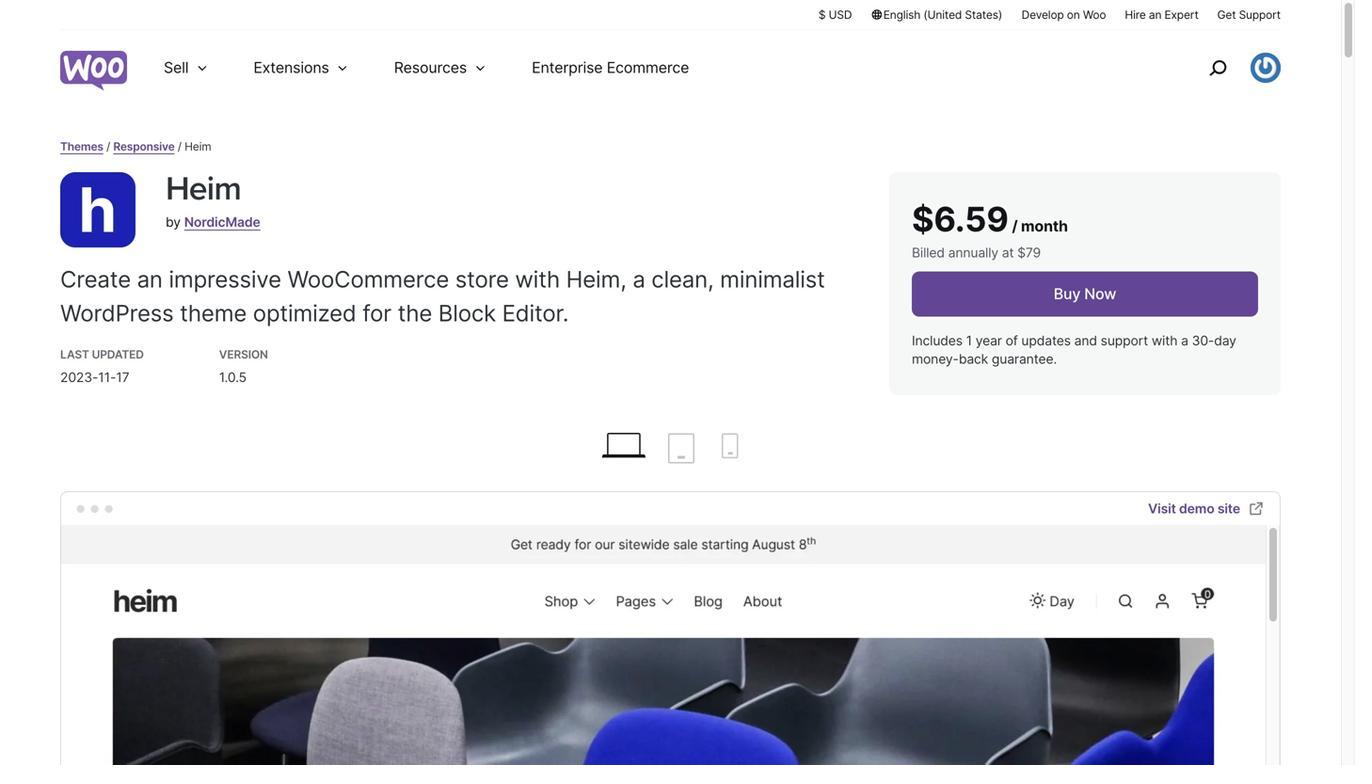 Task type: locate. For each thing, give the bounding box(es) containing it.
0 vertical spatial /
[[106, 140, 110, 154]]

with left 30-
[[1152, 333, 1178, 349]]

/ inside $6.59 / month billed annually at $79
[[1012, 217, 1018, 235]]

with inside create an impressive woocommerce store with heim, a clean, minimalist wordpress theme optimized for the block editor.
[[515, 266, 560, 293]]

themes link
[[60, 140, 103, 154]]

visit demo site
[[1148, 501, 1241, 517]]

expert
[[1165, 8, 1199, 22]]

with
[[515, 266, 560, 293], [1152, 333, 1178, 349]]

an up wordpress
[[137, 266, 163, 293]]

a left 30-
[[1181, 333, 1189, 349]]

site
[[1218, 501, 1241, 517]]

1 vertical spatial an
[[137, 266, 163, 293]]

0 vertical spatial a
[[633, 266, 645, 293]]

1 vertical spatial with
[[1152, 333, 1178, 349]]

block
[[438, 299, 496, 327]]

heim by nordicmade
[[166, 169, 260, 230]]

nordicmade link
[[184, 214, 260, 230]]

visit demo site link
[[1148, 497, 1265, 520]]

heim,
[[566, 266, 627, 293]]

day
[[1214, 333, 1237, 349]]

develop on woo link
[[1022, 7, 1106, 23]]

$6.59 / month billed annually at $79
[[912, 199, 1068, 261]]

extensions
[[254, 58, 329, 77]]

states)
[[965, 8, 1002, 22]]

woocommerce
[[288, 266, 449, 293]]

/ inside breadcrumb element
[[106, 140, 110, 154]]

enterprise ecommerce link
[[509, 30, 712, 105]]

clean,
[[652, 266, 714, 293]]

english (united states)
[[884, 8, 1002, 22]]

resources button
[[372, 30, 509, 105]]

responsive
[[113, 140, 175, 154]]

/
[[106, 140, 110, 154], [1012, 217, 1018, 235]]

0 vertical spatial an
[[1149, 8, 1162, 22]]

0 horizontal spatial an
[[137, 266, 163, 293]]

store
[[455, 266, 509, 293]]

last updated 2023-11-17
[[60, 348, 144, 386]]

enterprise
[[532, 58, 603, 77]]

search image
[[1203, 53, 1233, 83]]

develop on woo
[[1022, 8, 1106, 22]]

11-
[[98, 370, 116, 386]]

support
[[1239, 8, 1281, 22]]

0 horizontal spatial a
[[633, 266, 645, 293]]

by
[[166, 214, 181, 230]]

0 horizontal spatial with
[[515, 266, 560, 293]]

a
[[633, 266, 645, 293], [1181, 333, 1189, 349]]

a right heim,
[[633, 266, 645, 293]]

product icon image
[[60, 172, 136, 248]]

theme
[[180, 299, 247, 327]]

month
[[1021, 217, 1068, 235]]

2023-
[[60, 370, 98, 386]]

ecommerce
[[607, 58, 689, 77]]

1 horizontal spatial /
[[1012, 217, 1018, 235]]

$79
[[1018, 245, 1041, 261]]

1 vertical spatial a
[[1181, 333, 1189, 349]]

usd
[[829, 8, 852, 22]]

service navigation menu element
[[1169, 37, 1281, 98]]

1 vertical spatial /
[[1012, 217, 1018, 235]]

an inside create an impressive woocommerce store with heim, a clean, minimalist wordpress theme optimized for the block editor.
[[137, 266, 163, 293]]

$
[[819, 8, 826, 22]]

wordpress
[[60, 299, 174, 327]]

heim
[[166, 169, 241, 209]]

0 horizontal spatial /
[[106, 140, 110, 154]]

1.0.5
[[219, 370, 247, 386]]

get support link
[[1218, 7, 1281, 23]]

/ up at
[[1012, 217, 1018, 235]]

/ right themes link
[[106, 140, 110, 154]]

resources
[[394, 58, 467, 77]]

buy
[[1054, 285, 1081, 303]]

0 vertical spatial with
[[515, 266, 560, 293]]

30-
[[1192, 333, 1214, 349]]

last
[[60, 348, 89, 362]]

an right hire
[[1149, 8, 1162, 22]]

1 horizontal spatial an
[[1149, 8, 1162, 22]]

optimized
[[253, 299, 356, 327]]

an
[[1149, 8, 1162, 22], [137, 266, 163, 293]]

guarantee.
[[992, 351, 1057, 367]]

on
[[1067, 8, 1080, 22]]

year
[[976, 333, 1002, 349]]

hire
[[1125, 8, 1146, 22]]

a inside create an impressive woocommerce store with heim, a clean, minimalist wordpress theme optimized for the block editor.
[[633, 266, 645, 293]]

with up editor. at the top of page
[[515, 266, 560, 293]]

includes 1 year of updates and support with a 30-day money-back guarantee.
[[912, 333, 1237, 367]]

updated
[[92, 348, 144, 362]]

create
[[60, 266, 131, 293]]

support
[[1101, 333, 1148, 349]]

editor.
[[502, 299, 569, 327]]

hire an expert link
[[1125, 7, 1199, 23]]

1 horizontal spatial a
[[1181, 333, 1189, 349]]

1 horizontal spatial with
[[1152, 333, 1178, 349]]

english
[[884, 8, 921, 22]]

enterprise ecommerce
[[532, 58, 689, 77]]

breadcrumb element
[[60, 139, 1281, 155]]

create an impressive woocommerce store with heim, a clean, minimalist wordpress theme optimized for the block editor.
[[60, 266, 825, 327]]

includes
[[912, 333, 963, 349]]



Task type: describe. For each thing, give the bounding box(es) containing it.
get
[[1218, 8, 1236, 22]]

at
[[1002, 245, 1014, 261]]

version 1.0.5
[[219, 348, 268, 386]]

extensions button
[[231, 30, 372, 105]]

(united
[[924, 8, 962, 22]]

sell
[[164, 58, 189, 77]]

get support
[[1218, 8, 1281, 22]]

nordicmade
[[184, 214, 260, 230]]

/ for themes
[[106, 140, 110, 154]]

money-
[[912, 351, 959, 367]]

for
[[363, 299, 392, 327]]

visit
[[1148, 501, 1176, 517]]

a inside includes 1 year of updates and support with a 30-day money-back guarantee.
[[1181, 333, 1189, 349]]

and
[[1075, 333, 1097, 349]]

version
[[219, 348, 268, 362]]

annually
[[948, 245, 999, 261]]

open account menu image
[[1251, 53, 1281, 83]]

of
[[1006, 333, 1018, 349]]

$ usd
[[819, 8, 852, 22]]

$6.59
[[912, 199, 1009, 240]]

17
[[116, 370, 129, 386]]

hire an expert
[[1125, 8, 1199, 22]]

impressive
[[169, 266, 281, 293]]

themes
[[60, 140, 103, 154]]

develop
[[1022, 8, 1064, 22]]

with inside includes 1 year of updates and support with a 30-day money-back guarantee.
[[1152, 333, 1178, 349]]

now
[[1085, 285, 1117, 303]]

1
[[966, 333, 972, 349]]

an for create
[[137, 266, 163, 293]]

sell button
[[141, 30, 231, 105]]

the
[[398, 299, 432, 327]]

updates
[[1022, 333, 1071, 349]]

an for hire
[[1149, 8, 1162, 22]]

minimalist
[[720, 266, 825, 293]]

/ heim
[[178, 140, 211, 154]]

responsive link
[[113, 140, 175, 154]]

buy now link
[[912, 272, 1258, 317]]

demo
[[1179, 501, 1215, 517]]

back
[[959, 351, 988, 367]]

billed
[[912, 245, 945, 261]]

$ usd button
[[819, 7, 852, 23]]

buy now
[[1054, 285, 1117, 303]]

themes / responsive / heim
[[60, 140, 211, 154]]

woo
[[1083, 8, 1106, 22]]

/ for $6.59
[[1012, 217, 1018, 235]]

english (united states) button
[[871, 7, 1003, 23]]



Task type: vqa. For each thing, say whether or not it's contained in the screenshot.
Close Selector Icon
no



